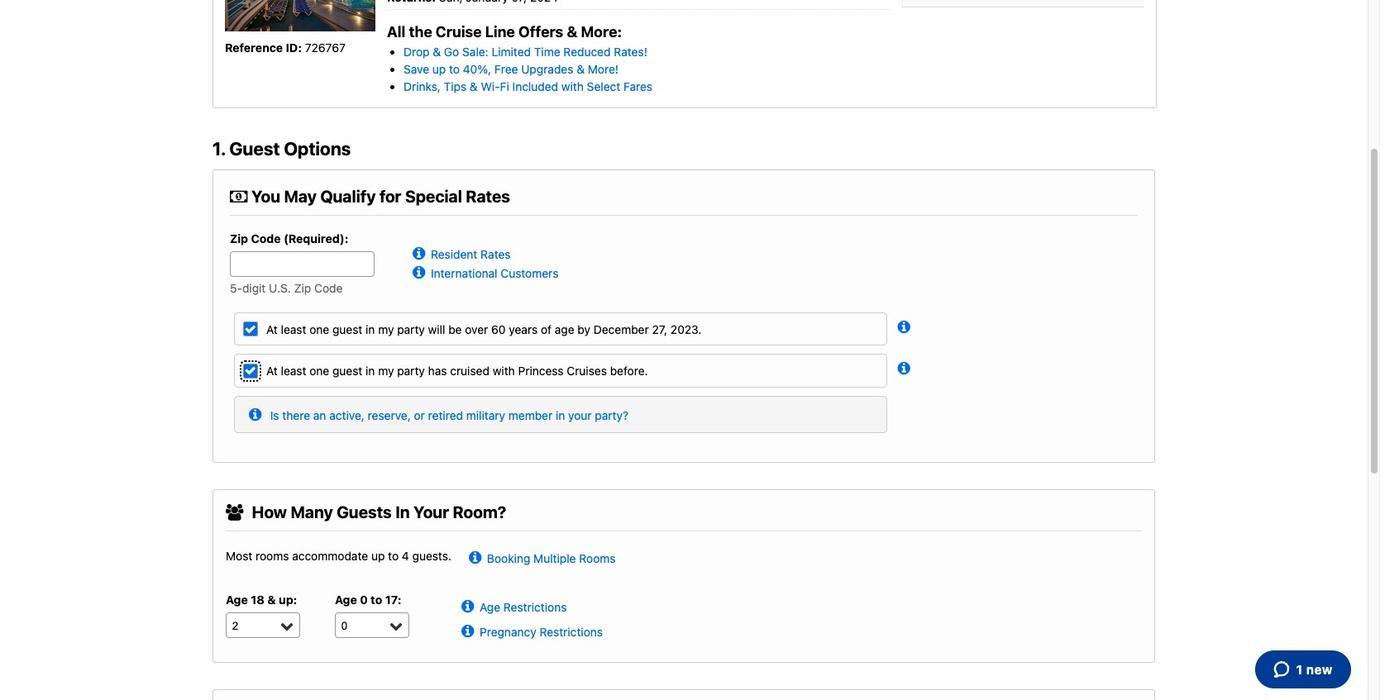 Task type: describe. For each thing, give the bounding box(es) containing it.
retired
[[428, 408, 463, 422]]

most rooms accommodate up to 4 guests.
[[226, 549, 451, 563]]

room?
[[453, 503, 506, 522]]

1.
[[213, 138, 226, 160]]

before.
[[610, 364, 648, 378]]

with inside "all the cruise line offers & more: drop & go sale: limited time reduced rates! save up to 40%, free upgrades & more! drinks, tips & wi-fi included with select fares"
[[561, 80, 584, 94]]

is there an active, reserve, or retired military member in your party? link
[[249, 405, 629, 423]]

least for at least one guest in my party has cruised with princess cruises before.
[[281, 364, 306, 378]]

time
[[534, 45, 560, 59]]

money image
[[230, 188, 248, 205]]

info circle image for resident
[[413, 244, 431, 260]]

december
[[594, 323, 649, 337]]

most
[[226, 549, 252, 563]]

cruises
[[567, 364, 607, 378]]

rates!
[[614, 45, 648, 59]]

my for has
[[378, 364, 394, 378]]

caribbean princess image
[[225, 0, 375, 31]]

or
[[414, 408, 425, 422]]

40%,
[[463, 62, 491, 76]]

all
[[387, 23, 406, 41]]

the
[[409, 23, 432, 41]]

guests
[[337, 503, 392, 522]]

drinks, tips & wi-fi included with select fares link
[[404, 80, 653, 94]]

special
[[405, 187, 462, 206]]

resident rates link
[[413, 244, 511, 262]]

at for at least one guest in my party has cruised with
[[266, 364, 278, 378]]

go
[[444, 45, 459, 59]]

4
[[402, 549, 409, 563]]

drop
[[404, 45, 430, 59]]

booking
[[487, 552, 530, 566]]

users image
[[226, 505, 244, 521]]

fares
[[624, 80, 653, 94]]

guest for has
[[332, 364, 363, 378]]

you
[[251, 187, 280, 206]]

0 horizontal spatial up
[[371, 549, 385, 563]]

cruise
[[436, 23, 482, 41]]

up inside "all the cruise line offers & more: drop & go sale: limited time reduced rates! save up to 40%, free upgrades & more! drinks, tips & wi-fi included with select fares"
[[432, 62, 446, 76]]

age restrictions link
[[461, 597, 567, 615]]

over
[[465, 323, 488, 337]]

1. guest options
[[213, 138, 351, 160]]

info circle image for age
[[461, 597, 480, 613]]

& inside how many guests in your room? group
[[267, 593, 276, 607]]

line
[[485, 23, 515, 41]]

select
[[587, 80, 621, 94]]

& left wi-
[[470, 80, 478, 94]]

tips
[[444, 80, 467, 94]]

by
[[578, 323, 591, 337]]

zip code (required):
[[230, 231, 349, 245]]

has
[[428, 364, 447, 378]]

princess
[[518, 364, 564, 378]]

guest for will
[[332, 323, 363, 337]]

member
[[508, 408, 553, 422]]

info circle image inside "booking multiple rooms" link
[[469, 549, 487, 565]]

all the cruise line offers & more: drop & go sale: limited time reduced rates! save up to 40%, free upgrades & more! drinks, tips & wi-fi included with select fares
[[387, 23, 653, 94]]

age 18 & up:
[[226, 593, 297, 607]]

party?
[[595, 408, 629, 422]]

there
[[282, 408, 310, 422]]

reference
[[225, 40, 283, 54]]

how
[[252, 503, 287, 522]]

5-
[[230, 281, 242, 295]]

my for will
[[378, 323, 394, 337]]

2023.
[[671, 323, 702, 337]]

0 horizontal spatial zip
[[230, 231, 248, 245]]

drinks,
[[404, 80, 441, 94]]

included
[[512, 80, 558, 94]]

0 horizontal spatial with
[[493, 364, 515, 378]]

is there an active, reserve, or retired military member in your party?
[[270, 408, 629, 422]]

more!
[[588, 62, 619, 76]]

qualify
[[320, 187, 376, 206]]

in
[[395, 503, 410, 522]]

cruised
[[450, 364, 490, 378]]

pregnancy
[[480, 625, 537, 640]]

digit
[[242, 281, 266, 295]]

pregnancy restrictions
[[480, 625, 603, 640]]

18
[[251, 593, 265, 607]]

& up "reduced"
[[567, 23, 578, 41]]

reduced
[[564, 45, 611, 59]]



Task type: locate. For each thing, give the bounding box(es) containing it.
info circle image
[[413, 244, 431, 260], [413, 263, 431, 280], [249, 405, 267, 422], [461, 597, 480, 613], [461, 622, 480, 639]]

17:
[[385, 593, 402, 607]]

rates right special in the left of the page
[[466, 187, 510, 206]]

info circle image inside resident rates link
[[413, 244, 431, 260]]

accommodate
[[292, 549, 368, 563]]

0 vertical spatial zip
[[230, 231, 248, 245]]

zip down money image
[[230, 231, 248, 245]]

0 vertical spatial guest
[[332, 323, 363, 337]]

your
[[414, 503, 449, 522]]

1 vertical spatial rates
[[481, 247, 511, 261]]

age 0 to 17:
[[335, 593, 402, 607]]

rooms
[[579, 552, 616, 566]]

2 horizontal spatial age
[[480, 600, 500, 614]]

info circle image inside international customers link
[[413, 263, 431, 280]]

5-digit u.s. zip code
[[230, 281, 343, 295]]

1 horizontal spatial to
[[388, 549, 399, 563]]

your
[[568, 408, 592, 422]]

age for age restrictions
[[480, 600, 500, 614]]

60
[[491, 323, 506, 337]]

to left 4 on the left
[[388, 549, 399, 563]]

save up to 40%, free upgrades & more! link
[[404, 62, 619, 76]]

0 vertical spatial party
[[397, 323, 425, 337]]

restrictions down the age restrictions
[[540, 625, 603, 640]]

0 horizontal spatial code
[[251, 231, 281, 245]]

0 vertical spatial with
[[561, 80, 584, 94]]

2 guest from the top
[[332, 364, 363, 378]]

1 vertical spatial my
[[378, 364, 394, 378]]

at least one guest in my party has cruised with princess cruises before.
[[266, 364, 648, 378]]

party for has
[[397, 364, 425, 378]]

1 vertical spatial party
[[397, 364, 425, 378]]

2 one from the top
[[310, 364, 329, 378]]

0 horizontal spatial age
[[226, 593, 248, 607]]

to inside how many guests in your room? group
[[371, 593, 382, 607]]

0 horizontal spatial to
[[371, 593, 382, 607]]

limited
[[492, 45, 531, 59]]

0 vertical spatial info circle image
[[898, 318, 916, 334]]

& down "reduced"
[[577, 62, 585, 76]]

0 vertical spatial code
[[251, 231, 281, 245]]

international customers
[[431, 267, 559, 281]]

info circle image up international
[[413, 244, 431, 260]]

with
[[561, 80, 584, 94], [493, 364, 515, 378]]

multiple
[[534, 552, 576, 566]]

to
[[449, 62, 460, 76], [388, 549, 399, 563], [371, 593, 382, 607]]

more:
[[581, 23, 622, 41]]

1 guest from the top
[[332, 323, 363, 337]]

2 my from the top
[[378, 364, 394, 378]]

(required):
[[284, 231, 349, 245]]

code
[[251, 231, 281, 245], [314, 281, 343, 295]]

info circle image inside age restrictions link
[[461, 597, 480, 613]]

to right 0
[[371, 593, 382, 607]]

1 vertical spatial least
[[281, 364, 306, 378]]

info circle image for pregnancy
[[461, 622, 480, 639]]

1 vertical spatial guest
[[332, 364, 363, 378]]

&
[[567, 23, 578, 41], [433, 45, 441, 59], [577, 62, 585, 76], [470, 80, 478, 94], [267, 593, 276, 607]]

with right "cruised"
[[493, 364, 515, 378]]

at down u.s.
[[266, 323, 278, 337]]

many
[[291, 503, 333, 522]]

is
[[270, 408, 279, 422]]

upgrades
[[521, 62, 573, 76]]

reserve,
[[368, 408, 411, 422]]

up:
[[279, 593, 297, 607]]

in left your
[[556, 408, 565, 422]]

Zip Code (Required): text field
[[230, 251, 375, 277]]

2 vertical spatial to
[[371, 593, 382, 607]]

info circle image
[[898, 318, 916, 334], [898, 359, 916, 376], [469, 549, 487, 565]]

in for has
[[366, 364, 375, 378]]

options
[[284, 138, 351, 160]]

may
[[284, 187, 317, 206]]

age for age 0 to 17:
[[335, 593, 357, 607]]

2 vertical spatial info circle image
[[469, 549, 487, 565]]

2 horizontal spatial to
[[449, 62, 460, 76]]

for
[[379, 187, 402, 206]]

guest up the "active,"
[[332, 364, 363, 378]]

code down the you
[[251, 231, 281, 245]]

free
[[495, 62, 518, 76]]

id:
[[286, 40, 302, 54]]

age left 0
[[335, 593, 357, 607]]

info circle image for before.
[[898, 359, 916, 376]]

drop & go sale: limited time reduced rates! link
[[404, 45, 648, 59]]

party left will
[[397, 323, 425, 337]]

& left go
[[433, 45, 441, 59]]

age
[[226, 593, 248, 607], [335, 593, 357, 607], [480, 600, 500, 614]]

0 vertical spatial in
[[366, 323, 375, 337]]

info circle image down age restrictions link
[[461, 622, 480, 639]]

guest down 5-digit u.s. zip code
[[332, 323, 363, 337]]

least for at least one guest in my party will be over 60 years of age by december 27, 2023.
[[281, 323, 306, 337]]

u.s.
[[269, 281, 291, 295]]

restrictions for pregnancy restrictions
[[540, 625, 603, 640]]

at
[[266, 323, 278, 337], [266, 364, 278, 378]]

you may qualify for special rates
[[248, 187, 510, 206]]

2 least from the top
[[281, 364, 306, 378]]

guest
[[229, 138, 280, 160]]

1 vertical spatial at
[[266, 364, 278, 378]]

1 vertical spatial in
[[366, 364, 375, 378]]

0 vertical spatial least
[[281, 323, 306, 337]]

age for age 18 & up:
[[226, 593, 248, 607]]

zip right u.s.
[[294, 281, 311, 295]]

info circle image for international
[[413, 263, 431, 280]]

guests.
[[412, 549, 451, 563]]

info circle image up pregnancy
[[461, 597, 480, 613]]

group
[[230, 232, 1138, 240]]

info circle image inside the is there an active, reserve, or retired military member in your party? link
[[249, 405, 267, 422]]

27,
[[652, 323, 668, 337]]

age up pregnancy
[[480, 600, 500, 614]]

0 vertical spatial one
[[310, 323, 329, 337]]

one up an
[[310, 364, 329, 378]]

1 vertical spatial one
[[310, 364, 329, 378]]

2 party from the top
[[397, 364, 425, 378]]

info circle image left is
[[249, 405, 267, 422]]

years
[[509, 323, 538, 337]]

rates
[[466, 187, 510, 206], [481, 247, 511, 261]]

0 vertical spatial rates
[[466, 187, 510, 206]]

at for at least one guest in my party will be over
[[266, 323, 278, 337]]

to up tips
[[449, 62, 460, 76]]

1 horizontal spatial age
[[335, 593, 357, 607]]

least up there
[[281, 364, 306, 378]]

least down 5-digit u.s. zip code
[[281, 323, 306, 337]]

in for will
[[366, 323, 375, 337]]

international customers link
[[413, 263, 559, 281]]

1 least from the top
[[281, 323, 306, 337]]

party
[[397, 323, 425, 337], [397, 364, 425, 378]]

in
[[366, 323, 375, 337], [366, 364, 375, 378], [556, 408, 565, 422]]

1 party from the top
[[397, 323, 425, 337]]

2 at from the top
[[266, 364, 278, 378]]

rates up international customers
[[481, 247, 511, 261]]

726767
[[305, 40, 346, 54]]

1 vertical spatial with
[[493, 364, 515, 378]]

0 vertical spatial to
[[449, 62, 460, 76]]

1 vertical spatial info circle image
[[898, 359, 916, 376]]

0 vertical spatial restrictions
[[504, 600, 567, 614]]

with down upgrades
[[561, 80, 584, 94]]

how many guests in your room? group
[[226, 593, 444, 650]]

1 vertical spatial code
[[314, 281, 343, 295]]

fi
[[500, 80, 509, 94]]

up down go
[[432, 62, 446, 76]]

restrictions up pregnancy restrictions link
[[504, 600, 567, 614]]

at up is
[[266, 364, 278, 378]]

be
[[448, 323, 462, 337]]

pregnancy restrictions link
[[461, 622, 603, 640]]

rooms
[[256, 549, 289, 563]]

an
[[313, 408, 326, 422]]

restrictions
[[504, 600, 567, 614], [540, 625, 603, 640]]

at least one guest in my party will be over 60 years of age by december 27, 2023.
[[266, 323, 702, 337]]

in left will
[[366, 323, 375, 337]]

0 vertical spatial up
[[432, 62, 446, 76]]

restrictions for age restrictions
[[504, 600, 567, 614]]

info circle image inside pregnancy restrictions link
[[461, 622, 480, 639]]

of
[[541, 323, 552, 337]]

military
[[466, 408, 505, 422]]

my
[[378, 323, 394, 337], [378, 364, 394, 378]]

& right 18 in the left bottom of the page
[[267, 593, 276, 607]]

will
[[428, 323, 445, 337]]

1 one from the top
[[310, 323, 329, 337]]

1 horizontal spatial zip
[[294, 281, 311, 295]]

age
[[555, 323, 574, 337]]

1 vertical spatial up
[[371, 549, 385, 563]]

reference id: 726767
[[225, 40, 346, 54]]

1 horizontal spatial up
[[432, 62, 446, 76]]

1 vertical spatial zip
[[294, 281, 311, 295]]

one for at least one guest in my party will be over
[[310, 323, 329, 337]]

booking multiple rooms link
[[469, 549, 616, 567]]

1 my from the top
[[378, 323, 394, 337]]

how many guests in your room?
[[252, 503, 506, 522]]

customers
[[501, 267, 559, 281]]

1 vertical spatial to
[[388, 549, 399, 563]]

save
[[404, 62, 429, 76]]

one for at least one guest in my party has cruised with
[[310, 364, 329, 378]]

resident rates
[[431, 247, 511, 261]]

resident
[[431, 247, 478, 261]]

one down 5-digit u.s. zip code
[[310, 323, 329, 337]]

my left will
[[378, 323, 394, 337]]

info circle image down resident
[[413, 263, 431, 280]]

1 at from the top
[[266, 323, 278, 337]]

up left 4 on the left
[[371, 549, 385, 563]]

2 vertical spatial in
[[556, 408, 565, 422]]

in up reserve,
[[366, 364, 375, 378]]

one
[[310, 323, 329, 337], [310, 364, 329, 378]]

age left 18 in the left bottom of the page
[[226, 593, 248, 607]]

international
[[431, 267, 498, 281]]

my up reserve,
[[378, 364, 394, 378]]

code down zip code (required): text box
[[314, 281, 343, 295]]

wi-
[[481, 80, 500, 94]]

1 horizontal spatial code
[[314, 281, 343, 295]]

to inside "all the cruise line offers & more: drop & go sale: limited time reduced rates! save up to 40%, free upgrades & more! drinks, tips & wi-fi included with select fares"
[[449, 62, 460, 76]]

party left has
[[397, 364, 425, 378]]

0 vertical spatial my
[[378, 323, 394, 337]]

1 horizontal spatial with
[[561, 80, 584, 94]]

info circle image for years of age by december 27, 2023.
[[898, 318, 916, 334]]

0
[[360, 593, 368, 607]]

party for will
[[397, 323, 425, 337]]

guest
[[332, 323, 363, 337], [332, 364, 363, 378]]

1 vertical spatial restrictions
[[540, 625, 603, 640]]

0 vertical spatial at
[[266, 323, 278, 337]]



Task type: vqa. For each thing, say whether or not it's contained in the screenshot.
like
no



